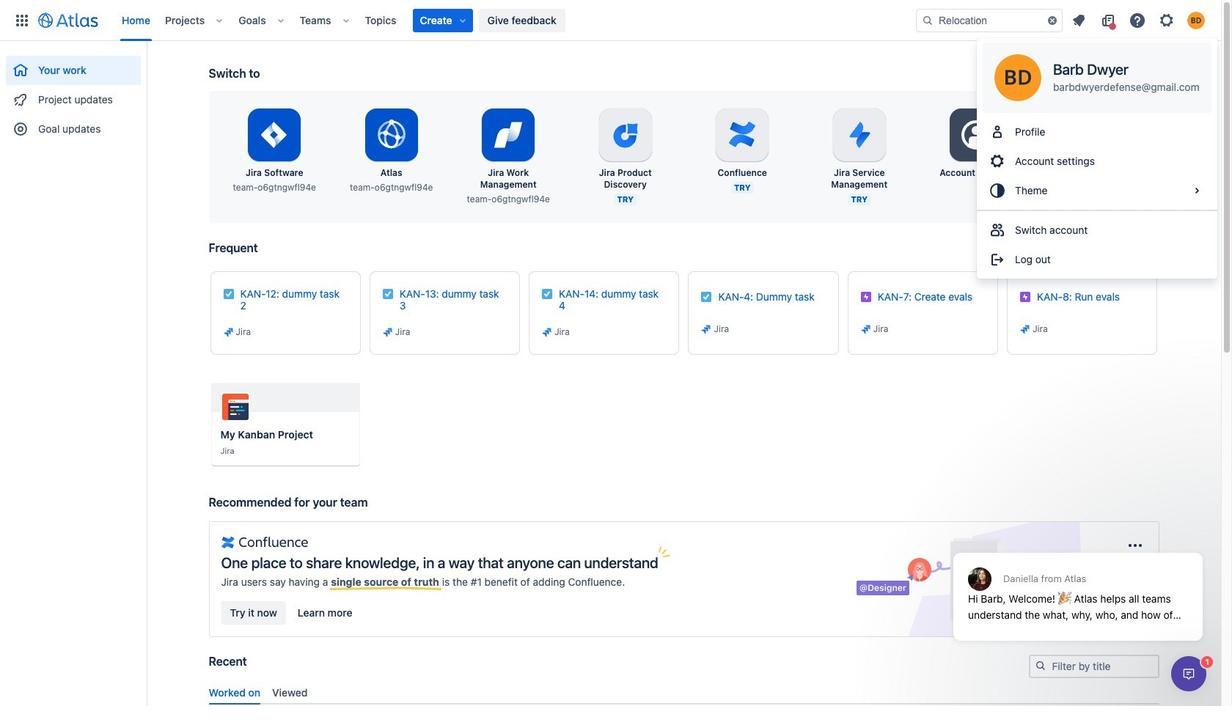 Task type: vqa. For each thing, say whether or not it's contained in the screenshot.
the leftmost Settings image
yes



Task type: locate. For each thing, give the bounding box(es) containing it.
banner
[[0, 0, 1222, 41]]

jira image
[[701, 324, 713, 335], [861, 324, 872, 335], [861, 324, 872, 335], [1020, 324, 1032, 335], [382, 327, 394, 338], [542, 327, 553, 338]]

cross-flow recommendation banner element
[[209, 495, 1160, 655]]

0 vertical spatial dialog
[[947, 517, 1211, 652]]

tab list
[[203, 681, 1166, 705]]

switch to... image
[[13, 11, 31, 29]]

1 horizontal spatial settings image
[[1076, 117, 1112, 153]]

dialog
[[947, 517, 1211, 652], [1172, 657, 1207, 692]]

search image
[[1035, 660, 1047, 672]]

clear search session image
[[1047, 14, 1059, 26]]

confluence image
[[221, 534, 308, 552], [221, 534, 308, 552]]

Filter by title field
[[1031, 657, 1158, 677]]

group
[[6, 41, 141, 148], [977, 113, 1218, 210], [977, 210, 1218, 279]]

None search field
[[917, 8, 1063, 32]]

notifications image
[[1071, 11, 1088, 29]]

settings image
[[1159, 11, 1176, 29], [959, 117, 995, 153], [1076, 117, 1112, 153]]

jira image
[[701, 324, 713, 335], [1020, 324, 1032, 335], [223, 327, 234, 338], [223, 327, 234, 338], [382, 327, 394, 338], [542, 327, 553, 338]]

account image
[[1188, 11, 1206, 29]]



Task type: describe. For each thing, give the bounding box(es) containing it.
1 vertical spatial dialog
[[1172, 657, 1207, 692]]

top element
[[9, 0, 917, 41]]

search image
[[922, 14, 934, 26]]

Search field
[[917, 8, 1063, 32]]

0 horizontal spatial settings image
[[959, 117, 995, 153]]

help image
[[1129, 11, 1147, 29]]

2 horizontal spatial settings image
[[1159, 11, 1176, 29]]



